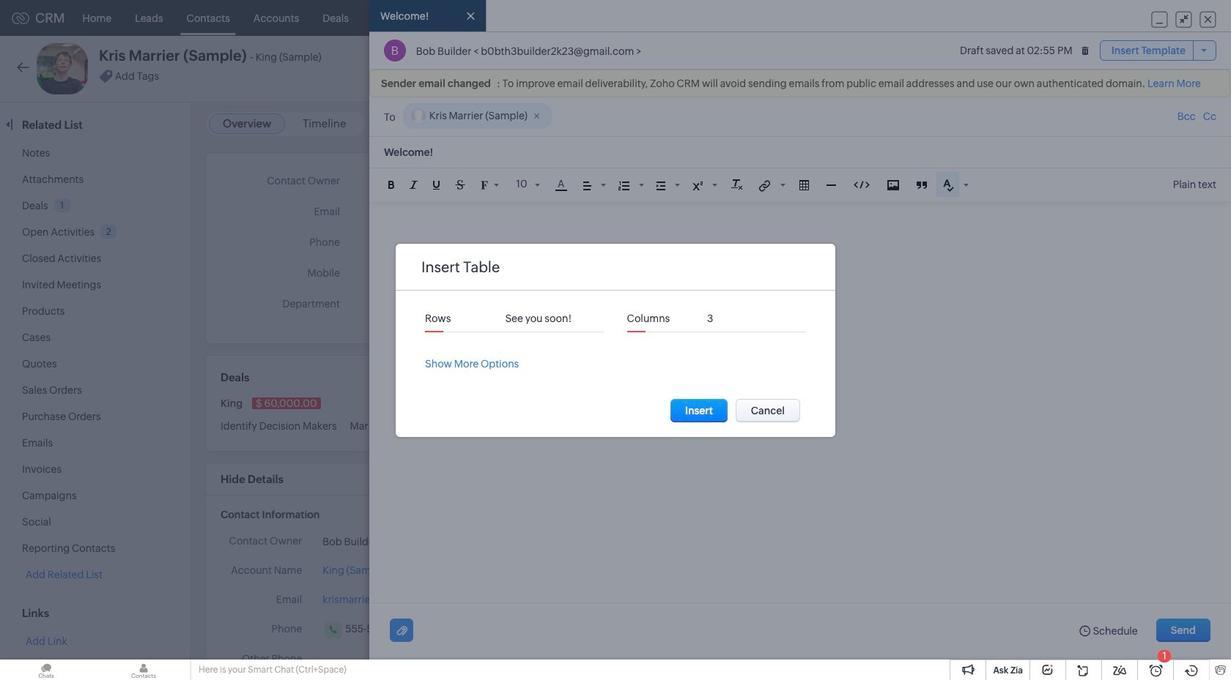 Task type: describe. For each thing, give the bounding box(es) containing it.
next record image
[[1198, 64, 1208, 74]]

1 to 20 text field
[[505, 305, 604, 332]]

list image
[[618, 182, 629, 190]]

logo image
[[12, 12, 29, 24]]

links image
[[759, 180, 771, 192]]

search image
[[1018, 12, 1030, 24]]

Subject text field
[[369, 137, 1231, 168]]

chats image
[[0, 660, 92, 681]]

search element
[[1009, 0, 1039, 36]]



Task type: vqa. For each thing, say whether or not it's contained in the screenshot.
&
no



Task type: locate. For each thing, give the bounding box(es) containing it.
create menu image
[[982, 9, 1000, 27]]

create menu element
[[973, 0, 1009, 36]]

1 to 20 text field
[[707, 305, 806, 332]]

script image
[[692, 182, 702, 190]]

alignment image
[[583, 182, 591, 190]]

spell check image
[[943, 180, 954, 192]]

indent image
[[656, 182, 665, 190]]

contacts image
[[97, 660, 190, 681]]



